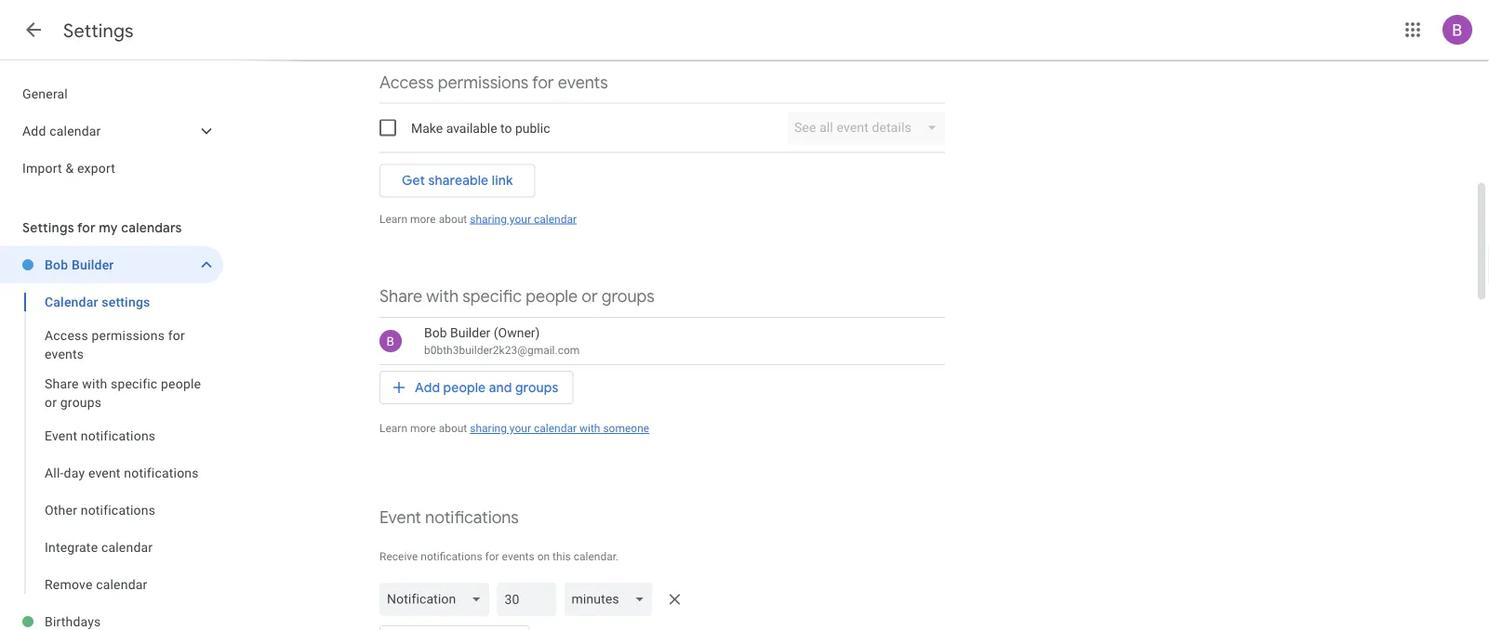 Task type: vqa. For each thing, say whether or not it's contained in the screenshot.
bottom more
yes



Task type: locate. For each thing, give the bounding box(es) containing it.
1 your from the top
[[510, 213, 531, 226]]

birthdays
[[45, 615, 101, 630]]

0 vertical spatial about
[[439, 213, 467, 226]]

event
[[45, 428, 77, 444], [380, 508, 421, 529]]

1 horizontal spatial event
[[380, 508, 421, 529]]

&
[[66, 160, 74, 176]]

1 more from the top
[[410, 213, 436, 226]]

1 vertical spatial or
[[45, 395, 57, 410]]

share with specific people or groups up all-day event notifications
[[45, 376, 201, 410]]

0 vertical spatial with
[[426, 286, 459, 308]]

1 vertical spatial learn
[[380, 422, 408, 435]]

1 about from the top
[[439, 213, 467, 226]]

all-day event notifications
[[45, 466, 199, 481]]

make available to public
[[411, 120, 550, 136]]

1 horizontal spatial event notifications
[[380, 508, 519, 529]]

access up make
[[380, 72, 434, 93]]

1 vertical spatial event
[[380, 508, 421, 529]]

learn
[[380, 213, 408, 226], [380, 422, 408, 435]]

add inside button
[[415, 380, 440, 396]]

0 horizontal spatial share
[[45, 376, 79, 392]]

import & export
[[22, 160, 115, 176]]

your for sharing your calendar with someone
[[510, 422, 531, 435]]

0 horizontal spatial with
[[82, 376, 107, 392]]

learn more about sharing your calendar with someone
[[380, 422, 650, 435]]

event notifications
[[45, 428, 156, 444], [380, 508, 519, 529]]

1 vertical spatial more
[[410, 422, 436, 435]]

learn for learn more about sharing your calendar with someone
[[380, 422, 408, 435]]

access
[[380, 72, 434, 93], [45, 328, 88, 343]]

0 vertical spatial permissions
[[438, 72, 529, 93]]

integrate
[[45, 540, 98, 555]]

someone
[[603, 422, 650, 435]]

available
[[446, 120, 497, 136]]

event inside the settings for my calendars tree
[[45, 428, 77, 444]]

about for sharing your calendar
[[439, 213, 467, 226]]

0 horizontal spatial event notifications
[[45, 428, 156, 444]]

or
[[582, 286, 598, 308], [45, 395, 57, 410]]

learn down the get
[[380, 213, 408, 226]]

notifications
[[81, 428, 156, 444], [124, 466, 199, 481], [81, 503, 155, 518], [425, 508, 519, 529], [421, 551, 483, 564]]

1 horizontal spatial add
[[415, 380, 440, 396]]

settings right go back image
[[63, 19, 134, 42]]

about
[[439, 213, 467, 226], [439, 422, 467, 435]]

calendar for add calendar
[[49, 123, 101, 139]]

bob
[[45, 257, 68, 273], [424, 325, 447, 341]]

your down the link
[[510, 213, 531, 226]]

your down and
[[510, 422, 531, 435]]

1 vertical spatial permissions
[[92, 328, 165, 343]]

2 your from the top
[[510, 422, 531, 435]]

0 vertical spatial settings
[[63, 19, 134, 42]]

more
[[410, 213, 436, 226], [410, 422, 436, 435]]

builder inside tree item
[[72, 257, 114, 273]]

access permissions for events up to
[[380, 72, 608, 93]]

0 vertical spatial events
[[558, 72, 608, 93]]

or inside tree
[[45, 395, 57, 410]]

notifications right event
[[124, 466, 199, 481]]

sharing down the link
[[470, 213, 507, 226]]

events inside access permissions for events
[[45, 347, 84, 362]]

events
[[558, 72, 608, 93], [45, 347, 84, 362], [502, 551, 535, 564]]

calendar
[[45, 294, 98, 310]]

0 horizontal spatial event
[[45, 428, 77, 444]]

access permissions for events
[[380, 72, 608, 93], [45, 328, 185, 362]]

0 vertical spatial your
[[510, 213, 531, 226]]

birthdays link
[[45, 604, 223, 631]]

groups
[[602, 286, 655, 308], [515, 380, 559, 396], [60, 395, 102, 410]]

add calendar
[[22, 123, 101, 139]]

2 horizontal spatial groups
[[602, 286, 655, 308]]

general
[[22, 86, 68, 101]]

1 horizontal spatial with
[[426, 286, 459, 308]]

integrate calendar
[[45, 540, 153, 555]]

builder for bob builder (owner) b0bth3builder2k23@gmail.com
[[450, 325, 491, 341]]

to
[[501, 120, 512, 136]]

0 horizontal spatial access permissions for events
[[45, 328, 185, 362]]

0 horizontal spatial access
[[45, 328, 88, 343]]

0 horizontal spatial specific
[[111, 376, 158, 392]]

1 horizontal spatial bob
[[424, 325, 447, 341]]

people
[[526, 286, 578, 308], [161, 376, 201, 392], [443, 380, 486, 396]]

0 vertical spatial more
[[410, 213, 436, 226]]

permissions
[[438, 72, 529, 93], [92, 328, 165, 343]]

1 vertical spatial access permissions for events
[[45, 328, 185, 362]]

1 vertical spatial share with specific people or groups
[[45, 376, 201, 410]]

builder
[[72, 257, 114, 273], [450, 325, 491, 341]]

group
[[0, 284, 223, 604]]

1 vertical spatial access
[[45, 328, 88, 343]]

1 vertical spatial sharing
[[470, 422, 507, 435]]

0 horizontal spatial groups
[[60, 395, 102, 410]]

with down calendar settings
[[82, 376, 107, 392]]

with left someone
[[580, 422, 601, 435]]

event up all-
[[45, 428, 77, 444]]

2 sharing from the top
[[470, 422, 507, 435]]

settings up bob builder
[[22, 220, 74, 236]]

1 vertical spatial builder
[[450, 325, 491, 341]]

1 vertical spatial bob
[[424, 325, 447, 341]]

and
[[489, 380, 512, 396]]

access inside access permissions for events
[[45, 328, 88, 343]]

1 horizontal spatial builder
[[450, 325, 491, 341]]

bob builder (owner) b0bth3builder2k23@gmail.com
[[424, 325, 580, 357]]

specific up "(owner)"
[[463, 286, 522, 308]]

specific
[[463, 286, 522, 308], [111, 376, 158, 392]]

bob up the add people and groups button
[[424, 325, 447, 341]]

bob up "calendar"
[[45, 257, 68, 273]]

1 learn from the top
[[380, 213, 408, 226]]

remove calendar
[[45, 577, 147, 593]]

get shareable link button
[[380, 159, 536, 203]]

access permissions for events inside the settings for my calendars tree
[[45, 328, 185, 362]]

event up receive
[[380, 508, 421, 529]]

share with specific people or groups inside group
[[45, 376, 201, 410]]

0 vertical spatial builder
[[72, 257, 114, 273]]

2 more from the top
[[410, 422, 436, 435]]

with up the bob builder (owner) b0bth3builder2k23@gmail.com
[[426, 286, 459, 308]]

1 horizontal spatial specific
[[463, 286, 522, 308]]

0 horizontal spatial people
[[161, 376, 201, 392]]

about down get shareable link button on the left
[[439, 213, 467, 226]]

access permissions for events down the settings at top left
[[45, 328, 185, 362]]

0 horizontal spatial share with specific people or groups
[[45, 376, 201, 410]]

access down "calendar"
[[45, 328, 88, 343]]

0 horizontal spatial builder
[[72, 257, 114, 273]]

add people and groups button
[[380, 366, 574, 410]]

go back image
[[22, 19, 45, 41]]

0 vertical spatial share
[[380, 286, 422, 308]]

1 vertical spatial settings
[[22, 220, 74, 236]]

specific down the settings at top left
[[111, 376, 158, 392]]

add
[[22, 123, 46, 139], [415, 380, 440, 396]]

share
[[380, 286, 422, 308], [45, 376, 79, 392]]

1 vertical spatial share
[[45, 376, 79, 392]]

event notifications up receive notifications for events on this calendar. at the bottom left of page
[[380, 508, 519, 529]]

permissions down the settings at top left
[[92, 328, 165, 343]]

bob builder
[[45, 257, 114, 273]]

1 horizontal spatial events
[[502, 551, 535, 564]]

1 vertical spatial specific
[[111, 376, 158, 392]]

settings for my calendars
[[22, 220, 182, 236]]

0 vertical spatial event notifications
[[45, 428, 156, 444]]

0 horizontal spatial bob
[[45, 257, 68, 273]]

builder up calendar settings
[[72, 257, 114, 273]]

add left and
[[415, 380, 440, 396]]

settings for my calendars tree
[[0, 247, 223, 631]]

2 learn from the top
[[380, 422, 408, 435]]

import
[[22, 160, 62, 176]]

builder up b0bth3builder2k23@gmail.com
[[450, 325, 491, 341]]

calendar for remove calendar
[[96, 577, 147, 593]]

more down the get
[[410, 213, 436, 226]]

2 vertical spatial with
[[580, 422, 601, 435]]

permissions up make available to public
[[438, 72, 529, 93]]

1 vertical spatial with
[[82, 376, 107, 392]]

add inside tree
[[22, 123, 46, 139]]

share with specific people or groups
[[380, 286, 655, 308], [45, 376, 201, 410]]

1 vertical spatial add
[[415, 380, 440, 396]]

sharing for sharing your calendar
[[470, 213, 507, 226]]

builder for bob builder
[[72, 257, 114, 273]]

receive
[[380, 551, 418, 564]]

0 vertical spatial access permissions for events
[[380, 72, 608, 93]]

add up import
[[22, 123, 46, 139]]

more down the add people and groups button
[[410, 422, 436, 435]]

0 vertical spatial sharing
[[470, 213, 507, 226]]

0 vertical spatial event
[[45, 428, 77, 444]]

add for add calendar
[[22, 123, 46, 139]]

event notifications up event
[[45, 428, 156, 444]]

events for calendar settings
[[45, 347, 84, 362]]

more for learn more about sharing your calendar
[[410, 213, 436, 226]]

1 horizontal spatial groups
[[515, 380, 559, 396]]

settings
[[63, 19, 134, 42], [22, 220, 74, 236]]

1 horizontal spatial access
[[380, 72, 434, 93]]

0 vertical spatial learn
[[380, 213, 408, 226]]

2 horizontal spatial events
[[558, 72, 608, 93]]

sharing down add people and groups at the left bottom of page
[[470, 422, 507, 435]]

receive notifications for events on this calendar.
[[380, 551, 619, 564]]

0 vertical spatial bob
[[45, 257, 68, 273]]

learn down the add people and groups button
[[380, 422, 408, 435]]

calendar for integrate calendar
[[101, 540, 153, 555]]

add notification image
[[380, 621, 530, 631]]

event
[[88, 466, 121, 481]]

birthdays tree item
[[0, 604, 223, 631]]

share with specific people or groups up "(owner)"
[[380, 286, 655, 308]]

1 sharing from the top
[[470, 213, 507, 226]]

0 vertical spatial add
[[22, 123, 46, 139]]

1 horizontal spatial access permissions for events
[[380, 72, 608, 93]]

about down the add people and groups button
[[439, 422, 467, 435]]

add for add people and groups
[[415, 380, 440, 396]]

None field
[[380, 583, 497, 617], [564, 583, 660, 617], [380, 583, 497, 617], [564, 583, 660, 617]]

builder inside the bob builder (owner) b0bth3builder2k23@gmail.com
[[450, 325, 491, 341]]

on
[[537, 551, 550, 564]]

1 vertical spatial about
[[439, 422, 467, 435]]

settings for settings for my calendars
[[22, 220, 74, 236]]

calendar
[[49, 123, 101, 139], [534, 213, 577, 226], [534, 422, 577, 435], [101, 540, 153, 555], [96, 577, 147, 593]]

2 vertical spatial events
[[502, 551, 535, 564]]

events for event notifications
[[502, 551, 535, 564]]

bob inside tree item
[[45, 257, 68, 273]]

2 about from the top
[[439, 422, 467, 435]]

0 horizontal spatial permissions
[[92, 328, 165, 343]]

bob inside the bob builder (owner) b0bth3builder2k23@gmail.com
[[424, 325, 447, 341]]

for
[[532, 72, 554, 93], [77, 220, 96, 236], [168, 328, 185, 343], [485, 551, 499, 564]]

1 vertical spatial events
[[45, 347, 84, 362]]

sharing
[[470, 213, 507, 226], [470, 422, 507, 435]]

0 horizontal spatial add
[[22, 123, 46, 139]]

0 vertical spatial or
[[582, 286, 598, 308]]

1 vertical spatial your
[[510, 422, 531, 435]]

0 horizontal spatial or
[[45, 395, 57, 410]]

more for learn more about sharing your calendar with someone
[[410, 422, 436, 435]]

tree
[[0, 75, 223, 187]]

shareable
[[429, 173, 489, 189]]

with
[[426, 286, 459, 308], [82, 376, 107, 392], [580, 422, 601, 435]]

1 horizontal spatial people
[[443, 380, 486, 396]]

your
[[510, 213, 531, 226], [510, 422, 531, 435]]

0 horizontal spatial events
[[45, 347, 84, 362]]

calendar settings
[[45, 294, 150, 310]]

b0bth3builder2k23@gmail.com
[[424, 344, 580, 357]]

1 horizontal spatial share with specific people or groups
[[380, 286, 655, 308]]



Task type: describe. For each thing, give the bounding box(es) containing it.
export
[[77, 160, 115, 176]]

0 vertical spatial access
[[380, 72, 434, 93]]

calendars
[[121, 220, 182, 236]]

permissions inside access permissions for events
[[92, 328, 165, 343]]

calendar.
[[574, 551, 619, 564]]

link
[[492, 173, 513, 189]]

settings for settings
[[63, 19, 134, 42]]

sharing your calendar link
[[470, 213, 577, 226]]

tree containing general
[[0, 75, 223, 187]]

1 vertical spatial event notifications
[[380, 508, 519, 529]]

notifications up receive notifications for events on this calendar. at the bottom left of page
[[425, 508, 519, 529]]

event notifications inside group
[[45, 428, 156, 444]]

add people and groups
[[415, 380, 559, 396]]

with inside the settings for my calendars tree
[[82, 376, 107, 392]]

all-
[[45, 466, 64, 481]]

public
[[515, 120, 550, 136]]

specific inside the settings for my calendars tree
[[111, 376, 158, 392]]

notifications right receive
[[421, 551, 483, 564]]

1 horizontal spatial share
[[380, 286, 422, 308]]

get
[[402, 173, 425, 189]]

group containing calendar settings
[[0, 284, 223, 604]]

Minutes in advance for notification number field
[[505, 583, 549, 617]]

get shareable link
[[402, 173, 513, 189]]

bob builder tree item
[[0, 247, 223, 284]]

learn more about sharing your calendar
[[380, 213, 577, 226]]

my
[[99, 220, 118, 236]]

groups inside button
[[515, 380, 559, 396]]

30 minutes before element
[[380, 580, 945, 621]]

0 vertical spatial specific
[[463, 286, 522, 308]]

share inside group
[[45, 376, 79, 392]]

learn for learn more about sharing your calendar
[[380, 213, 408, 226]]

bob for bob builder
[[45, 257, 68, 273]]

(owner)
[[494, 325, 540, 341]]

for inside access permissions for events
[[168, 328, 185, 343]]

people inside button
[[443, 380, 486, 396]]

make
[[411, 120, 443, 136]]

groups inside the settings for my calendars tree
[[60, 395, 102, 410]]

your for sharing your calendar
[[510, 213, 531, 226]]

people inside share with specific people or groups
[[161, 376, 201, 392]]

0 vertical spatial share with specific people or groups
[[380, 286, 655, 308]]

2 horizontal spatial with
[[580, 422, 601, 435]]

other notifications
[[45, 503, 155, 518]]

sharing for sharing your calendar with someone
[[470, 422, 507, 435]]

remove
[[45, 577, 93, 593]]

settings
[[102, 294, 150, 310]]

day
[[64, 466, 85, 481]]

about for sharing your calendar with someone
[[439, 422, 467, 435]]

1 horizontal spatial or
[[582, 286, 598, 308]]

1 horizontal spatial permissions
[[438, 72, 529, 93]]

bob for bob builder (owner) b0bth3builder2k23@gmail.com
[[424, 325, 447, 341]]

settings heading
[[63, 19, 134, 42]]

other
[[45, 503, 77, 518]]

notifications down all-day event notifications
[[81, 503, 155, 518]]

sharing your calendar with someone link
[[470, 422, 650, 435]]

notifications up all-day event notifications
[[81, 428, 156, 444]]

this
[[553, 551, 571, 564]]

2 horizontal spatial people
[[526, 286, 578, 308]]



